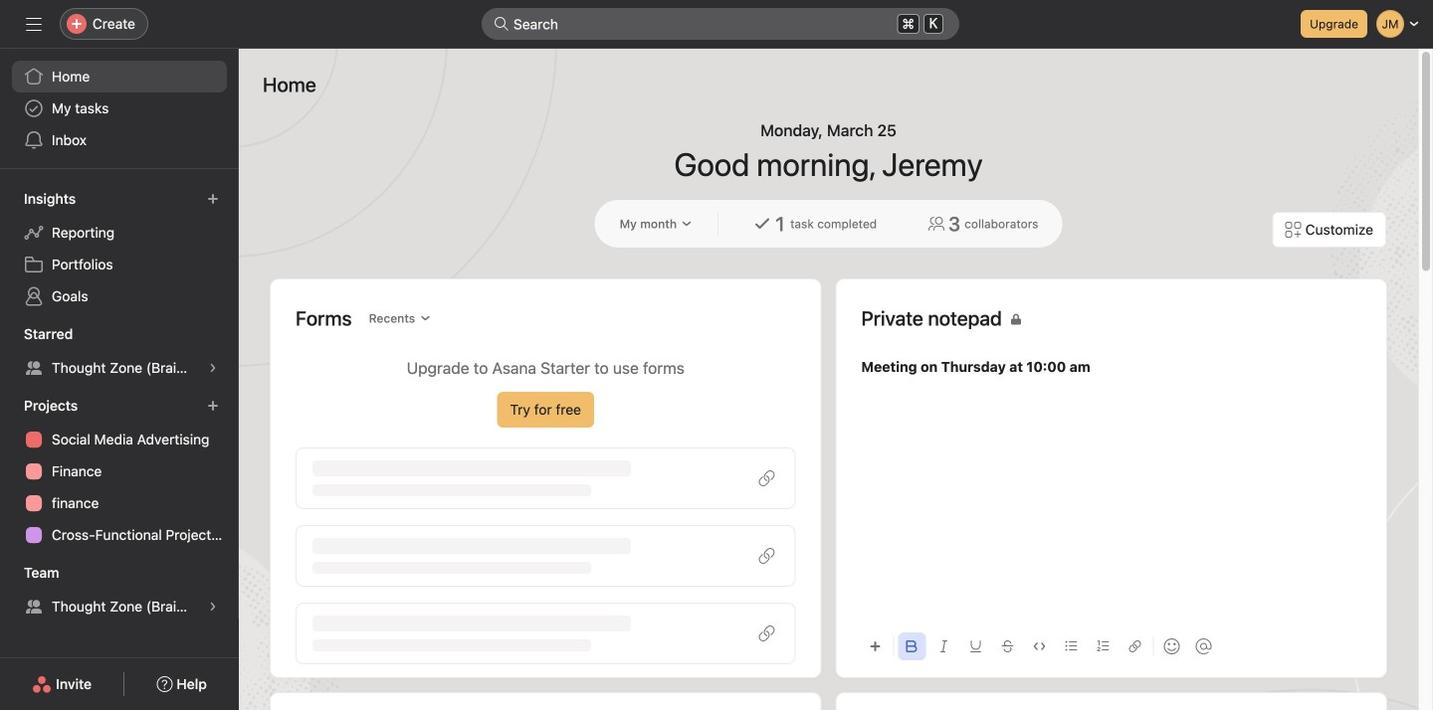 Task type: describe. For each thing, give the bounding box(es) containing it.
Search tasks, projects, and more text field
[[482, 8, 960, 40]]

starred element
[[0, 317, 239, 388]]

at mention image
[[1196, 639, 1212, 655]]

numbered list image
[[1098, 641, 1110, 653]]

see details, thought zone (brainstorm space) image
[[207, 362, 219, 374]]

prominent image
[[494, 16, 510, 32]]

teams element
[[0, 556, 239, 627]]

insert an object image
[[870, 641, 882, 653]]

projects element
[[0, 388, 239, 556]]

code image
[[1034, 641, 1046, 653]]

see details, thought zone (brainstorm space) image
[[207, 601, 219, 613]]

insights element
[[0, 181, 239, 317]]



Task type: vqa. For each thing, say whether or not it's contained in the screenshot.
Inbox LINK
no



Task type: locate. For each thing, give the bounding box(es) containing it.
toolbar
[[862, 624, 1362, 669]]

bulleted list image
[[1066, 641, 1078, 653]]

hide sidebar image
[[26, 16, 42, 32]]

italics image
[[939, 641, 950, 653]]

strikethrough image
[[1002, 641, 1014, 653]]

bold image
[[907, 641, 919, 653]]

global element
[[0, 49, 239, 168]]

underline image
[[970, 641, 982, 653]]

None field
[[482, 8, 960, 40]]

link image
[[1130, 641, 1142, 653]]

new project or portfolio image
[[207, 400, 219, 412]]

new insights image
[[207, 193, 219, 205]]



